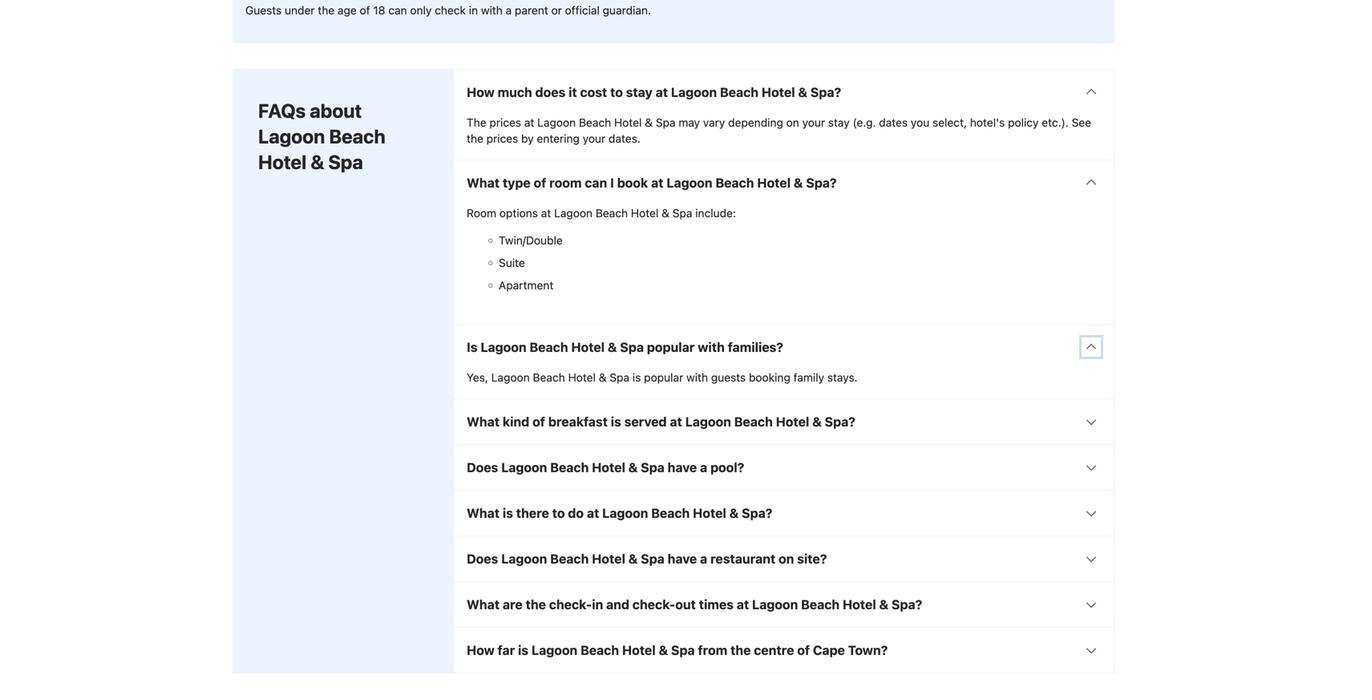 Task type: locate. For each thing, give the bounding box(es) containing it.
0 vertical spatial how
[[467, 85, 495, 100]]

popular up 'what kind of breakfast is served at lagoon beach hotel & spa?'
[[644, 371, 683, 384]]

1 how from the top
[[467, 85, 495, 100]]

a inside dropdown button
[[700, 460, 707, 475]]

of left 18
[[360, 4, 370, 17]]

& down what type of room can i book at lagoon beach hotel & spa?
[[662, 207, 669, 220]]

at inside dropdown button
[[737, 597, 749, 612]]

18
[[373, 4, 385, 17]]

on
[[786, 116, 799, 129], [779, 551, 794, 567]]

beach down do at the left
[[550, 551, 589, 567]]

the inside the prices at lagoon beach hotel & spa may vary depending on your stay (e.g. dates you select, hotel's policy etc.). see the prices by entering your dates.
[[467, 132, 483, 145]]

faqs
[[258, 100, 306, 122]]

can
[[388, 4, 407, 17], [585, 175, 607, 191]]

with left parent at the top of page
[[481, 4, 503, 17]]

2 how from the top
[[467, 643, 495, 658]]

0 vertical spatial popular
[[647, 340, 695, 355]]

is left served
[[611, 414, 621, 430]]

& down served
[[628, 460, 638, 475]]

a
[[506, 4, 512, 17], [700, 460, 707, 475], [700, 551, 707, 567]]

prices left by
[[486, 132, 518, 145]]

0 horizontal spatial stay
[[626, 85, 653, 100]]

only
[[410, 4, 432, 17]]

what left there at the left bottom of the page
[[467, 506, 500, 521]]

what left are
[[467, 597, 500, 612]]

0 vertical spatial can
[[388, 4, 407, 17]]

of
[[360, 4, 370, 17], [534, 175, 546, 191], [533, 414, 545, 430], [797, 643, 810, 658]]

0 vertical spatial on
[[786, 116, 799, 129]]

to right cost
[[610, 85, 623, 100]]

at
[[656, 85, 668, 100], [524, 116, 534, 129], [651, 175, 664, 191], [541, 207, 551, 220], [670, 414, 682, 430], [587, 506, 599, 521], [737, 597, 749, 612]]

on left site?
[[779, 551, 794, 567]]

0 vertical spatial does
[[467, 460, 498, 475]]

hotel
[[762, 85, 795, 100], [614, 116, 642, 129], [258, 151, 307, 173], [757, 175, 791, 191], [631, 207, 659, 220], [571, 340, 605, 355], [568, 371, 596, 384], [776, 414, 809, 430], [592, 460, 625, 475], [693, 506, 726, 521], [592, 551, 625, 567], [843, 597, 876, 612], [622, 643, 656, 658]]

in right check
[[469, 4, 478, 17]]

spa inside 'dropdown button'
[[641, 551, 665, 567]]

booking
[[749, 371, 790, 384]]

1 vertical spatial does
[[467, 551, 498, 567]]

1 vertical spatial in
[[592, 597, 603, 612]]

what are the check-in and check-out times at lagoon beach hotel & spa?
[[467, 597, 922, 612]]

include:
[[695, 207, 736, 220]]

beach down i
[[596, 207, 628, 220]]

what is there to do at lagoon beach hotel & spa? button
[[454, 491, 1114, 536]]

entering
[[537, 132, 580, 145]]

on inside the prices at lagoon beach hotel & spa may vary depending on your stay (e.g. dates you select, hotel's policy etc.). see the prices by entering your dates.
[[786, 116, 799, 129]]

what for what is there to do at lagoon beach hotel & spa?
[[467, 506, 500, 521]]

lagoon
[[671, 85, 717, 100], [537, 116, 576, 129], [258, 125, 325, 148], [667, 175, 713, 191], [554, 207, 593, 220], [481, 340, 527, 355], [491, 371, 530, 384], [685, 414, 731, 430], [501, 460, 547, 475], [602, 506, 648, 521], [501, 551, 547, 567], [752, 597, 798, 612], [532, 643, 577, 658]]

to left do at the left
[[552, 506, 565, 521]]

does inside dropdown button
[[467, 460, 498, 475]]

hotel inside faqs about lagoon beach hotel & spa
[[258, 151, 307, 173]]

& down about
[[311, 151, 324, 173]]

& down is lagoon beach hotel & spa popular with families?
[[599, 371, 607, 384]]

stay right cost
[[626, 85, 653, 100]]

popular
[[647, 340, 695, 355], [644, 371, 683, 384]]

0 vertical spatial with
[[481, 4, 503, 17]]

beach down about
[[329, 125, 385, 148]]

the
[[318, 4, 335, 17], [467, 132, 483, 145], [526, 597, 546, 612], [731, 643, 751, 658]]

&
[[798, 85, 808, 100], [645, 116, 653, 129], [311, 151, 324, 173], [794, 175, 803, 191], [662, 207, 669, 220], [608, 340, 617, 355], [599, 371, 607, 384], [812, 414, 822, 430], [628, 460, 638, 475], [729, 506, 739, 521], [628, 551, 638, 567], [879, 597, 889, 612], [659, 643, 668, 658]]

1 horizontal spatial stay
[[828, 116, 850, 129]]

beach inside faqs about lagoon beach hotel & spa
[[329, 125, 385, 148]]

with
[[481, 4, 503, 17], [698, 340, 725, 355], [686, 371, 708, 384]]

have left "pool?"
[[668, 460, 697, 475]]

a left "pool?"
[[700, 460, 707, 475]]

1 vertical spatial to
[[552, 506, 565, 521]]

much
[[498, 85, 532, 100]]

you
[[911, 116, 930, 129]]

twin/double
[[499, 234, 563, 247]]

spa? inside dropdown button
[[892, 597, 922, 612]]

beach up does lagoon beach hotel & spa have a restaurant on site?
[[651, 506, 690, 521]]

in left and
[[592, 597, 603, 612]]

stay left (e.g.
[[828, 116, 850, 129]]

the down the the
[[467, 132, 483, 145]]

how inside "how far is lagoon beach hotel & spa from the centre of cape town?" dropdown button
[[467, 643, 495, 658]]

spa down served
[[641, 460, 665, 475]]

beach down apartment
[[530, 340, 568, 355]]

at right the times
[[737, 597, 749, 612]]

a left restaurant
[[700, 551, 707, 567]]

spa left may
[[656, 116, 676, 129]]

with up guests
[[698, 340, 725, 355]]

spa down about
[[328, 151, 363, 173]]

what for what kind of breakfast is served at lagoon beach hotel & spa?
[[467, 414, 500, 430]]

1 horizontal spatial can
[[585, 175, 607, 191]]

have
[[668, 460, 697, 475], [668, 551, 697, 567]]

is
[[467, 340, 478, 355]]

does lagoon beach hotel & spa have a restaurant on site? button
[[454, 537, 1114, 581]]

& down how much does it cost to stay at lagoon beach hotel & spa?
[[645, 116, 653, 129]]

does
[[467, 460, 498, 475], [467, 551, 498, 567]]

can right 18
[[388, 4, 407, 17]]

check
[[435, 4, 466, 17]]

site?
[[797, 551, 827, 567]]

stay
[[626, 85, 653, 100], [828, 116, 850, 129]]

how
[[467, 85, 495, 100], [467, 643, 495, 658]]

check-
[[549, 597, 592, 612], [633, 597, 675, 612]]

your down how much does it cost to stay at lagoon beach hotel & spa? dropdown button
[[802, 116, 825, 129]]

how far is lagoon beach hotel & spa from the centre of cape town?
[[467, 643, 888, 658]]

0 vertical spatial have
[[668, 460, 697, 475]]

0 vertical spatial stay
[[626, 85, 653, 100]]

does for does lagoon beach hotel & spa have a pool?
[[467, 460, 498, 475]]

does
[[535, 85, 566, 100]]

beach down cost
[[579, 116, 611, 129]]

are
[[503, 597, 523, 612]]

beach up breakfast
[[533, 371, 565, 384]]

book
[[617, 175, 648, 191]]

how for how much does it cost to stay at lagoon beach hotel & spa?
[[467, 85, 495, 100]]

& inside the prices at lagoon beach hotel & spa may vary depending on your stay (e.g. dates you select, hotel's policy etc.). see the prices by entering your dates.
[[645, 116, 653, 129]]

how left far
[[467, 643, 495, 658]]

what up room
[[467, 175, 500, 191]]

what kind of breakfast is served at lagoon beach hotel & spa? button
[[454, 399, 1114, 444]]

1 vertical spatial how
[[467, 643, 495, 658]]

lagoon down room
[[554, 207, 593, 220]]

& up 'yes, lagoon beach hotel & spa is popular with guests booking family stays.'
[[608, 340, 617, 355]]

room
[[549, 175, 582, 191]]

what left "kind"
[[467, 414, 500, 430]]

1 vertical spatial with
[[698, 340, 725, 355]]

1 have from the top
[[668, 460, 697, 475]]

what inside dropdown button
[[467, 597, 500, 612]]

kind
[[503, 414, 529, 430]]

beach
[[720, 85, 759, 100], [579, 116, 611, 129], [329, 125, 385, 148], [716, 175, 754, 191], [596, 207, 628, 220], [530, 340, 568, 355], [533, 371, 565, 384], [734, 414, 773, 430], [550, 460, 589, 475], [651, 506, 690, 521], [550, 551, 589, 567], [801, 597, 840, 612], [581, 643, 619, 658]]

what for what are the check-in and check-out times at lagoon beach hotel & spa?
[[467, 597, 500, 612]]

lagoon right far
[[532, 643, 577, 658]]

2 does from the top
[[467, 551, 498, 567]]

at right served
[[670, 414, 682, 430]]

the right 'from'
[[731, 643, 751, 658]]

what for what type of room can i book at lagoon beach hotel & spa?
[[467, 175, 500, 191]]

& down what is there to do at lagoon beach hotel & spa?
[[628, 551, 638, 567]]

a inside 'dropdown button'
[[700, 551, 707, 567]]

& down the prices at lagoon beach hotel & spa may vary depending on your stay (e.g. dates you select, hotel's policy etc.). see the prices by entering your dates.
[[794, 175, 803, 191]]

0 horizontal spatial to
[[552, 506, 565, 521]]

what
[[467, 175, 500, 191], [467, 414, 500, 430], [467, 506, 500, 521], [467, 597, 500, 612]]

prices
[[490, 116, 521, 129], [486, 132, 518, 145]]

0 horizontal spatial can
[[388, 4, 407, 17]]

spa up 'yes, lagoon beach hotel & spa is popular with guests booking family stays.'
[[620, 340, 644, 355]]

lagoon up 'entering'
[[537, 116, 576, 129]]

lagoon up may
[[671, 85, 717, 100]]

on down how much does it cost to stay at lagoon beach hotel & spa? dropdown button
[[786, 116, 799, 129]]

lagoon inside faqs about lagoon beach hotel & spa
[[258, 125, 325, 148]]

how inside how much does it cost to stay at lagoon beach hotel & spa? dropdown button
[[467, 85, 495, 100]]

lagoon inside the prices at lagoon beach hotel & spa may vary depending on your stay (e.g. dates you select, hotel's policy etc.). see the prices by entering your dates.
[[537, 116, 576, 129]]

& down family
[[812, 414, 822, 430]]

1 horizontal spatial your
[[802, 116, 825, 129]]

the right are
[[526, 597, 546, 612]]

check- right and
[[633, 597, 675, 612]]

2 what from the top
[[467, 414, 500, 430]]

1 vertical spatial stay
[[828, 116, 850, 129]]

popular up 'yes, lagoon beach hotel & spa is popular with guests booking family stays.'
[[647, 340, 695, 355]]

lagoon right 'yes,' in the left of the page
[[491, 371, 530, 384]]

& down "pool?"
[[729, 506, 739, 521]]

is lagoon beach hotel & spa popular with families?
[[467, 340, 783, 355]]

with left guests
[[686, 371, 708, 384]]

4 what from the top
[[467, 597, 500, 612]]

suite
[[499, 256, 525, 270]]

1 vertical spatial your
[[583, 132, 606, 145]]

lagoon right do at the left
[[602, 506, 648, 521]]

spa down what is there to do at lagoon beach hotel & spa?
[[641, 551, 665, 567]]

is left there at the left bottom of the page
[[503, 506, 513, 521]]

prices up by
[[490, 116, 521, 129]]

at right options
[[541, 207, 551, 220]]

yes,
[[467, 371, 488, 384]]

have inside 'dropdown button'
[[668, 551, 697, 567]]

and
[[606, 597, 629, 612]]

your left dates.
[[583, 132, 606, 145]]

families?
[[728, 340, 783, 355]]

beach inside dropdown button
[[530, 340, 568, 355]]

at up by
[[524, 116, 534, 129]]

dates
[[879, 116, 908, 129]]

see
[[1072, 116, 1091, 129]]

guests
[[711, 371, 746, 384]]

can inside dropdown button
[[585, 175, 607, 191]]

restaurant
[[710, 551, 776, 567]]

0 horizontal spatial your
[[583, 132, 606, 145]]

stays.
[[827, 371, 858, 384]]

0 vertical spatial to
[[610, 85, 623, 100]]

1 horizontal spatial in
[[592, 597, 603, 612]]

0 horizontal spatial check-
[[549, 597, 592, 612]]

what are the check-in and check-out times at lagoon beach hotel & spa? button
[[454, 582, 1114, 627]]

1 vertical spatial a
[[700, 460, 707, 475]]

2 vertical spatial a
[[700, 551, 707, 567]]

spa
[[656, 116, 676, 129], [328, 151, 363, 173], [673, 207, 692, 220], [620, 340, 644, 355], [610, 371, 630, 384], [641, 460, 665, 475], [641, 551, 665, 567], [671, 643, 695, 658]]

lagoon down guests
[[685, 414, 731, 430]]

0 vertical spatial your
[[802, 116, 825, 129]]

to
[[610, 85, 623, 100], [552, 506, 565, 521]]

1 horizontal spatial check-
[[633, 597, 675, 612]]

spa left 'from'
[[671, 643, 695, 658]]

can left i
[[585, 175, 607, 191]]

1 what from the top
[[467, 175, 500, 191]]

1 vertical spatial can
[[585, 175, 607, 191]]

how up the the
[[467, 85, 495, 100]]

does inside 'dropdown button'
[[467, 551, 498, 567]]

3 what from the top
[[467, 506, 500, 521]]

of left cape
[[797, 643, 810, 658]]

spa?
[[811, 85, 841, 100], [806, 175, 837, 191], [825, 414, 855, 430], [742, 506, 772, 521], [892, 597, 922, 612]]

of right "kind"
[[533, 414, 545, 430]]

is down is lagoon beach hotel & spa popular with families?
[[633, 371, 641, 384]]

far
[[498, 643, 515, 658]]

lagoon down faqs
[[258, 125, 325, 148]]

1 horizontal spatial to
[[610, 85, 623, 100]]

1 vertical spatial have
[[668, 551, 697, 567]]

lagoon right is in the bottom left of the page
[[481, 340, 527, 355]]

0 vertical spatial in
[[469, 4, 478, 17]]

lagoon down "kind"
[[501, 460, 547, 475]]

lagoon down there at the left bottom of the page
[[501, 551, 547, 567]]

have inside dropdown button
[[668, 460, 697, 475]]

lagoon inside 'dropdown button'
[[501, 551, 547, 567]]

parent
[[515, 4, 548, 17]]

a left parent at the top of page
[[506, 4, 512, 17]]

1 vertical spatial popular
[[644, 371, 683, 384]]

1 does from the top
[[467, 460, 498, 475]]

at right cost
[[656, 85, 668, 100]]

have up out
[[668, 551, 697, 567]]

1 vertical spatial on
[[779, 551, 794, 567]]

2 have from the top
[[668, 551, 697, 567]]

check- left and
[[549, 597, 592, 612]]

beach up depending
[[720, 85, 759, 100]]

beach down booking
[[734, 414, 773, 430]]

breakfast
[[548, 414, 608, 430]]



Task type: describe. For each thing, give the bounding box(es) containing it.
guests
[[245, 4, 282, 17]]

of right type
[[534, 175, 546, 191]]

(e.g.
[[853, 116, 876, 129]]

hotel inside 'dropdown button'
[[592, 551, 625, 567]]

0 vertical spatial prices
[[490, 116, 521, 129]]

to inside how much does it cost to stay at lagoon beach hotel & spa? dropdown button
[[610, 85, 623, 100]]

beach inside 'dropdown button'
[[550, 551, 589, 567]]

hotel inside the prices at lagoon beach hotel & spa may vary depending on your stay (e.g. dates you select, hotel's policy etc.). see the prices by entering your dates.
[[614, 116, 642, 129]]

0 horizontal spatial in
[[469, 4, 478, 17]]

what kind of breakfast is served at lagoon beach hotel & spa?
[[467, 414, 855, 430]]

pool?
[[710, 460, 744, 475]]

stay inside the prices at lagoon beach hotel & spa may vary depending on your stay (e.g. dates you select, hotel's policy etc.). see the prices by entering your dates.
[[828, 116, 850, 129]]

cost
[[580, 85, 607, 100]]

do
[[568, 506, 584, 521]]

dates.
[[609, 132, 641, 145]]

1 vertical spatial prices
[[486, 132, 518, 145]]

select,
[[933, 116, 967, 129]]

it
[[569, 85, 577, 100]]

spa inside the prices at lagoon beach hotel & spa may vary depending on your stay (e.g. dates you select, hotel's policy etc.). see the prices by entering your dates.
[[656, 116, 676, 129]]

out
[[675, 597, 696, 612]]

served
[[624, 414, 667, 430]]

at right book
[[651, 175, 664, 191]]

beach up do at the left
[[550, 460, 589, 475]]

cape
[[813, 643, 845, 658]]

guests under the age of 18 can only check in with a parent or official guardian.
[[245, 4, 651, 17]]

what is there to do at lagoon beach hotel & spa?
[[467, 506, 772, 521]]

etc.).
[[1042, 116, 1069, 129]]

options
[[499, 207, 538, 220]]

vary
[[703, 116, 725, 129]]

the
[[467, 116, 486, 129]]

yes, lagoon beach hotel & spa is popular with guests booking family stays.
[[467, 371, 858, 384]]

lagoon up include:
[[667, 175, 713, 191]]

with inside is lagoon beach hotel & spa popular with families? dropdown button
[[698, 340, 725, 355]]

may
[[679, 116, 700, 129]]

policy
[[1008, 116, 1039, 129]]

have for pool?
[[668, 460, 697, 475]]

hotel inside dropdown button
[[571, 340, 605, 355]]

lagoon up centre
[[752, 597, 798, 612]]

spa inside dropdown button
[[671, 643, 695, 658]]

& left 'from'
[[659, 643, 668, 658]]

does lagoon beach hotel & spa have a restaurant on site?
[[467, 551, 827, 567]]

depending
[[728, 116, 783, 129]]

at inside the prices at lagoon beach hotel & spa may vary depending on your stay (e.g. dates you select, hotel's policy etc.). see the prices by entering your dates.
[[524, 116, 534, 129]]

the left age
[[318, 4, 335, 17]]

age
[[338, 4, 357, 17]]

guardian.
[[603, 4, 651, 17]]

beach down and
[[581, 643, 619, 658]]

does lagoon beach hotel & spa have a pool?
[[467, 460, 744, 475]]

how far is lagoon beach hotel & spa from the centre of cape town? button
[[454, 628, 1114, 673]]

at right do at the left
[[587, 506, 599, 521]]

or
[[551, 4, 562, 17]]

on inside 'dropdown button'
[[779, 551, 794, 567]]

spa inside dropdown button
[[620, 340, 644, 355]]

have for restaurant
[[668, 551, 697, 567]]

beach up include:
[[716, 175, 754, 191]]

faqs about lagoon beach hotel & spa
[[258, 100, 385, 173]]

centre
[[754, 643, 794, 658]]

& inside faqs about lagoon beach hotel & spa
[[311, 151, 324, 173]]

does lagoon beach hotel & spa have a pool? button
[[454, 445, 1114, 490]]

how for how far is lagoon beach hotel & spa from the centre of cape town?
[[467, 643, 495, 658]]

stay inside dropdown button
[[626, 85, 653, 100]]

1 check- from the left
[[549, 597, 592, 612]]

times
[[699, 597, 734, 612]]

how much does it cost to stay at lagoon beach hotel & spa? button
[[454, 70, 1114, 115]]

a for does lagoon beach hotel & spa have a restaurant on site?
[[700, 551, 707, 567]]

under
[[285, 4, 315, 17]]

what type of room can i book at lagoon beach hotel & spa? button
[[454, 160, 1114, 205]]

is lagoon beach hotel & spa popular with families? button
[[454, 325, 1114, 370]]

from
[[698, 643, 727, 658]]

about
[[310, 100, 362, 122]]

& up "town?"
[[879, 597, 889, 612]]

town?
[[848, 643, 888, 658]]

the inside dropdown button
[[526, 597, 546, 612]]

2 check- from the left
[[633, 597, 675, 612]]

spa down is lagoon beach hotel & spa popular with families?
[[610, 371, 630, 384]]

in inside dropdown button
[[592, 597, 603, 612]]

the inside dropdown button
[[731, 643, 751, 658]]

accordion control element
[[453, 69, 1115, 674]]

hotel's
[[970, 116, 1005, 129]]

spa inside faqs about lagoon beach hotel & spa
[[328, 151, 363, 173]]

apartment
[[499, 279, 554, 292]]

& up the prices at lagoon beach hotel & spa may vary depending on your stay (e.g. dates you select, hotel's policy etc.). see the prices by entering your dates.
[[798, 85, 808, 100]]

official
[[565, 4, 600, 17]]

there
[[516, 506, 549, 521]]

& inside 'dropdown button'
[[628, 551, 638, 567]]

type
[[503, 175, 531, 191]]

the prices at lagoon beach hotel & spa may vary depending on your stay (e.g. dates you select, hotel's policy etc.). see the prices by entering your dates.
[[467, 116, 1091, 145]]

spa inside dropdown button
[[641, 460, 665, 475]]

what type of room can i book at lagoon beach hotel & spa?
[[467, 175, 837, 191]]

lagoon inside dropdown button
[[481, 340, 527, 355]]

does for does lagoon beach hotel & spa have a restaurant on site?
[[467, 551, 498, 567]]

room
[[467, 207, 496, 220]]

& inside dropdown button
[[608, 340, 617, 355]]

beach down site?
[[801, 597, 840, 612]]

room options at lagoon beach hotel & spa include:
[[467, 207, 736, 220]]

2 vertical spatial with
[[686, 371, 708, 384]]

popular inside dropdown button
[[647, 340, 695, 355]]

a for does lagoon beach hotel & spa have a pool?
[[700, 460, 707, 475]]

0 vertical spatial a
[[506, 4, 512, 17]]

how much does it cost to stay at lagoon beach hotel & spa?
[[467, 85, 841, 100]]

i
[[610, 175, 614, 191]]

family
[[794, 371, 824, 384]]

to inside what is there to do at lagoon beach hotel & spa? dropdown button
[[552, 506, 565, 521]]

spa left include:
[[673, 207, 692, 220]]

is right far
[[518, 643, 529, 658]]

by
[[521, 132, 534, 145]]

beach inside the prices at lagoon beach hotel & spa may vary depending on your stay (e.g. dates you select, hotel's policy etc.). see the prices by entering your dates.
[[579, 116, 611, 129]]



Task type: vqa. For each thing, say whether or not it's contained in the screenshot.
Is Lagoon Beach Hotel & Spa popular with families?
yes



